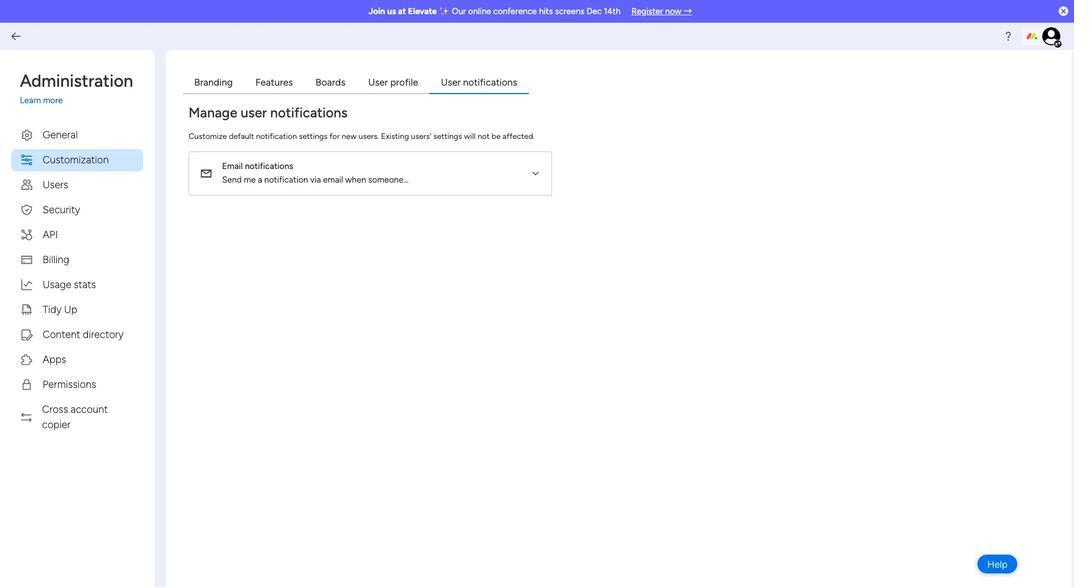 Task type: locate. For each thing, give the bounding box(es) containing it.
content
[[43, 329, 80, 341]]

hits
[[539, 6, 553, 16]]

email notifications send me a notification via email when someone...
[[222, 161, 409, 185]]

tidy
[[43, 304, 62, 316]]

now
[[665, 6, 681, 16]]

manage
[[189, 104, 237, 121]]

notifications for email
[[245, 161, 293, 171]]

users.
[[359, 132, 379, 141]]

conference
[[493, 6, 537, 16]]

1 horizontal spatial settings
[[433, 132, 462, 141]]

new
[[342, 132, 357, 141]]

dec
[[587, 6, 602, 16]]

1 user from the left
[[368, 77, 388, 88]]

1 vertical spatial notification
[[264, 175, 308, 185]]

register
[[631, 6, 663, 16]]

user notifications
[[441, 77, 517, 88]]

via
[[310, 175, 321, 185]]

branding
[[194, 77, 233, 88]]

us
[[387, 6, 396, 16]]

will
[[464, 132, 476, 141]]

our
[[452, 6, 466, 16]]

a
[[258, 175, 262, 185]]

users
[[43, 179, 68, 191]]

0 vertical spatial notification
[[256, 132, 297, 141]]

permissions button
[[11, 374, 143, 396]]

boards
[[316, 77, 345, 88]]

user for user notifications
[[441, 77, 461, 88]]

notification right a
[[264, 175, 308, 185]]

general
[[43, 129, 78, 141]]

content directory
[[43, 329, 124, 341]]

notifications up for
[[270, 104, 348, 121]]

user
[[368, 77, 388, 88], [441, 77, 461, 88]]

screens
[[555, 6, 585, 16]]

security button
[[11, 199, 143, 221]]

notification down manage user notifications
[[256, 132, 297, 141]]

notification
[[256, 132, 297, 141], [264, 175, 308, 185]]

branding link
[[183, 73, 244, 94]]

manage user notifications
[[189, 104, 348, 121]]

settings left will on the left top
[[433, 132, 462, 141]]

✨
[[439, 6, 450, 16]]

user notifications link
[[430, 73, 529, 94]]

0 horizontal spatial user
[[368, 77, 388, 88]]

user right profile
[[441, 77, 461, 88]]

1 settings from the left
[[299, 132, 328, 141]]

user profile
[[368, 77, 418, 88]]

api button
[[11, 224, 143, 246]]

user left profile
[[368, 77, 388, 88]]

notifications inside email notifications send me a notification via email when someone...
[[245, 161, 293, 171]]

not
[[478, 132, 490, 141]]

join
[[368, 6, 385, 16]]

user inside 'link'
[[368, 77, 388, 88]]

boards link
[[304, 73, 357, 94]]

tidy up
[[43, 304, 77, 316]]

general button
[[11, 124, 143, 146]]

join us at elevate ✨ our online conference hits screens dec 14th
[[368, 6, 621, 16]]

billing button
[[11, 249, 143, 271]]

user
[[241, 104, 267, 121]]

notifications
[[463, 77, 517, 88], [270, 104, 348, 121], [245, 161, 293, 171]]

settings
[[299, 132, 328, 141], [433, 132, 462, 141]]

at
[[398, 6, 406, 16]]

user profile link
[[357, 73, 430, 94]]

usage stats
[[43, 279, 96, 291]]

2 user from the left
[[441, 77, 461, 88]]

0 vertical spatial notifications
[[463, 77, 517, 88]]

notifications up a
[[245, 161, 293, 171]]

2 vertical spatial notifications
[[245, 161, 293, 171]]

copier
[[42, 419, 71, 431]]

me
[[244, 175, 256, 185]]

users button
[[11, 174, 143, 196]]

tidy up button
[[11, 299, 143, 321]]

notifications up be
[[463, 77, 517, 88]]

1 horizontal spatial user
[[441, 77, 461, 88]]

settings left for
[[299, 132, 328, 141]]

1 vertical spatial notifications
[[270, 104, 348, 121]]

0 horizontal spatial settings
[[299, 132, 328, 141]]

email
[[323, 175, 343, 185]]



Task type: vqa. For each thing, say whether or not it's contained in the screenshot.
Users button
yes



Task type: describe. For each thing, give the bounding box(es) containing it.
usage stats button
[[11, 274, 143, 296]]

email
[[222, 161, 243, 171]]

up
[[64, 304, 77, 316]]

apps
[[43, 354, 66, 366]]

be
[[492, 132, 501, 141]]

notifications for user
[[463, 77, 517, 88]]

administration
[[20, 71, 133, 91]]

account
[[71, 404, 108, 416]]

learn more link
[[20, 94, 143, 107]]

help button
[[978, 556, 1017, 574]]

customize default notification settings for new users. existing users' settings will not be affected.
[[189, 132, 535, 141]]

jacob simon image
[[1042, 27, 1060, 45]]

help image
[[1003, 31, 1014, 42]]

users'
[[411, 132, 431, 141]]

stats
[[74, 279, 96, 291]]

customization
[[43, 154, 109, 166]]

more
[[43, 95, 63, 106]]

cross account copier button
[[11, 399, 143, 437]]

notification inside email notifications send me a notification via email when someone...
[[264, 175, 308, 185]]

cross account copier
[[42, 404, 108, 431]]

security
[[43, 204, 80, 216]]

user for user profile
[[368, 77, 388, 88]]

existing
[[381, 132, 409, 141]]

elevate
[[408, 6, 437, 16]]

affected.
[[503, 132, 535, 141]]

when
[[345, 175, 366, 185]]

billing
[[43, 254, 69, 266]]

for
[[330, 132, 340, 141]]

apps button
[[11, 349, 143, 371]]

usage
[[43, 279, 71, 291]]

back to workspace image
[[10, 31, 22, 42]]

learn
[[20, 95, 41, 106]]

2 settings from the left
[[433, 132, 462, 141]]

permissions
[[43, 379, 96, 391]]

api
[[43, 229, 58, 241]]

→
[[684, 6, 692, 16]]

register now → link
[[631, 6, 692, 16]]

cross
[[42, 404, 68, 416]]

help
[[987, 559, 1008, 571]]

online
[[468, 6, 491, 16]]

content directory button
[[11, 324, 143, 346]]

customization button
[[11, 149, 143, 171]]

profile
[[390, 77, 418, 88]]

someone...
[[368, 175, 409, 185]]

register now →
[[631, 6, 692, 16]]

customize
[[189, 132, 227, 141]]

features link
[[244, 73, 304, 94]]

directory
[[83, 329, 124, 341]]

send
[[222, 175, 242, 185]]

default
[[229, 132, 254, 141]]

14th
[[604, 6, 621, 16]]

administration learn more
[[20, 71, 133, 106]]

features
[[255, 77, 293, 88]]



